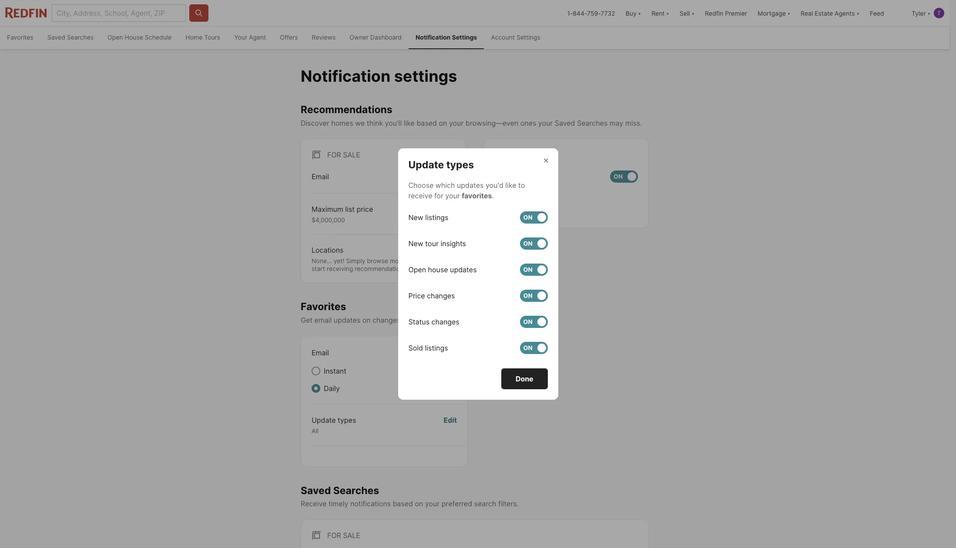 Task type: describe. For each thing, give the bounding box(es) containing it.
for rent
[[510, 151, 545, 159]]

offers link
[[273, 27, 305, 49]]

may
[[610, 119, 624, 128]]

simply
[[346, 258, 366, 265]]

your inside saved searches receive timely notifications based on your preferred search filters.
[[425, 500, 440, 509]]

saved inside recommendations discover homes we think you'll like based on your browsing—even ones your saved searches may miss.
[[555, 119, 576, 128]]

types for update types
[[447, 159, 474, 171]]

for left rent
[[510, 151, 524, 159]]

edit button for locations
[[442, 245, 456, 273]]

updates inside the favorites get email updates on changes to the homes in your
[[334, 316, 361, 325]]

for
[[435, 192, 444, 200]]

owner dashboard link
[[343, 27, 409, 49]]

recommendations.
[[355, 265, 409, 273]]

feed button
[[865, 0, 907, 26]]

on inside the favorites get email updates on changes to the homes in your
[[363, 316, 371, 325]]

update types all
[[312, 416, 356, 435]]

search
[[475, 500, 497, 509]]

email
[[315, 316, 332, 325]]

daily for right daily option
[[507, 208, 523, 217]]

favorites
[[462, 192, 492, 200]]

your right ones at right top
[[539, 119, 553, 128]]

choose
[[409, 181, 434, 190]]

like inside choose which updates you'd like to receive for your
[[506, 181, 517, 190]]

edit button for update types
[[444, 416, 457, 435]]

dashboard
[[371, 34, 402, 41]]

which
[[436, 181, 455, 190]]

account settings
[[491, 34, 541, 41]]

feed
[[871, 9, 885, 17]]

home
[[186, 34, 203, 41]]

844-
[[573, 9, 588, 17]]

rent
[[526, 151, 545, 159]]

we
[[356, 119, 365, 128]]

instant
[[324, 367, 347, 376]]

start
[[312, 265, 325, 273]]

searches for saved searches
[[67, 34, 94, 41]]

reviews
[[312, 34, 336, 41]]

maximum
[[312, 205, 344, 214]]

account settings link
[[484, 27, 548, 49]]

homes inside recommendations discover homes we think you'll like based on your browsing—even ones your saved searches may miss.
[[332, 119, 354, 128]]

saved searches receive timely notifications based on your preferred search filters.
[[301, 485, 519, 509]]

email for leftmost daily option
[[312, 349, 329, 358]]

price
[[357, 205, 373, 214]]

none...
[[312, 258, 332, 265]]

update for update types
[[409, 159, 444, 171]]

timely
[[329, 500, 349, 509]]

browse
[[367, 258, 389, 265]]

1 horizontal spatial daily radio
[[495, 208, 504, 217]]

like inside recommendations discover homes we think you'll like based on your browsing—even ones your saved searches may miss.
[[404, 119, 415, 128]]

schedule
[[145, 34, 172, 41]]

on for leftmost daily option
[[433, 349, 442, 357]]

maximum list price $4,000,000
[[312, 205, 373, 224]]

1 sale from the top
[[343, 151, 361, 159]]

owner dashboard
[[350, 34, 402, 41]]

notification settings
[[301, 67, 458, 86]]

settings for account settings
[[517, 34, 541, 41]]

1-844-759-7732
[[568, 9, 616, 17]]

changes
[[373, 316, 401, 325]]

owner
[[350, 34, 369, 41]]

your agent
[[234, 34, 266, 41]]

on for right daily option
[[614, 173, 623, 180]]

tours
[[204, 34, 220, 41]]

saved for saved searches receive timely notifications based on your preferred search filters.
[[301, 485, 331, 497]]

update types dialog
[[398, 149, 559, 400]]

edit for update types
[[444, 416, 457, 425]]

favorites link
[[0, 27, 40, 49]]

for down timely
[[328, 532, 341, 541]]

think
[[367, 119, 383, 128]]

locations
[[312, 246, 344, 255]]

settings for notification settings
[[452, 34, 477, 41]]

1-
[[568, 9, 573, 17]]

home tours
[[186, 34, 220, 41]]

open house schedule
[[108, 34, 172, 41]]

saved searches
[[47, 34, 94, 41]]

favorites for favorites
[[7, 34, 33, 41]]

update types element
[[409, 149, 485, 172]]

notifications
[[351, 500, 391, 509]]

recommendations
[[301, 104, 393, 116]]

email for right daily option
[[495, 172, 512, 181]]

searches inside recommendations discover homes we think you'll like based on your browsing—even ones your saved searches may miss.
[[578, 119, 608, 128]]

done
[[516, 375, 534, 384]]

discover
[[301, 119, 330, 128]]

more
[[390, 258, 405, 265]]

reviews link
[[305, 27, 343, 49]]

redfin premier button
[[700, 0, 753, 26]]

notification settings link
[[409, 27, 484, 49]]

the
[[411, 316, 422, 325]]

preferred
[[442, 500, 473, 509]]

.
[[492, 192, 494, 200]]

homes inside locations none... yet! simply browse more homes to start receiving recommendations.
[[407, 258, 426, 265]]

2 for sale from the top
[[328, 532, 361, 541]]

you'll
[[385, 119, 402, 128]]



Task type: locate. For each thing, give the bounding box(es) containing it.
0 vertical spatial types
[[447, 159, 474, 171]]

1 horizontal spatial saved
[[301, 485, 331, 497]]

to left the on the bottom left of the page
[[403, 316, 410, 325]]

0 horizontal spatial favorites
[[7, 34, 33, 41]]

0 vertical spatial sale
[[343, 151, 361, 159]]

ones
[[521, 119, 537, 128]]

1 vertical spatial on
[[363, 316, 371, 325]]

759-
[[588, 9, 601, 17]]

0 vertical spatial like
[[404, 119, 415, 128]]

daily
[[507, 208, 523, 217], [324, 385, 340, 393]]

0 vertical spatial based
[[417, 119, 437, 128]]

0 vertical spatial updates
[[457, 181, 484, 190]]

updates right email
[[334, 316, 361, 325]]

update up choose
[[409, 159, 444, 171]]

on left changes
[[363, 316, 371, 325]]

2 settings from the left
[[517, 34, 541, 41]]

receive
[[301, 500, 327, 509]]

your right in
[[456, 316, 470, 325]]

1 vertical spatial searches
[[578, 119, 608, 128]]

0 vertical spatial edit button
[[442, 245, 456, 273]]

0 vertical spatial searches
[[67, 34, 94, 41]]

0 vertical spatial daily
[[507, 208, 523, 217]]

saved right ones at right top
[[555, 119, 576, 128]]

Daily radio
[[495, 208, 504, 217], [312, 385, 321, 393]]

2 vertical spatial saved
[[301, 485, 331, 497]]

saved searches link
[[40, 27, 101, 49]]

update for update types all
[[312, 416, 336, 425]]

redfin
[[706, 9, 724, 17]]

instant radio left instant
[[312, 367, 321, 376]]

settings left 'account'
[[452, 34, 477, 41]]

notification for notification settings
[[416, 34, 451, 41]]

on inside recommendations discover homes we think you'll like based on your browsing—even ones your saved searches may miss.
[[439, 119, 448, 128]]

receive
[[409, 192, 433, 200]]

1 vertical spatial homes
[[407, 258, 426, 265]]

2 vertical spatial searches
[[334, 485, 379, 497]]

0 vertical spatial to
[[519, 181, 525, 190]]

1 vertical spatial favorites
[[301, 301, 346, 313]]

instant radio right . at the right of the page
[[495, 191, 504, 199]]

1 vertical spatial daily
[[324, 385, 340, 393]]

house
[[125, 34, 143, 41]]

2 horizontal spatial to
[[519, 181, 525, 190]]

premier
[[726, 9, 748, 17]]

saved for saved searches
[[47, 34, 65, 41]]

to right you'd
[[519, 181, 525, 190]]

1 horizontal spatial settings
[[517, 34, 541, 41]]

sale down "we"
[[343, 151, 361, 159]]

0 horizontal spatial on
[[433, 349, 442, 357]]

edit button
[[442, 245, 456, 273], [444, 416, 457, 435]]

home tours link
[[179, 27, 227, 49]]

1 horizontal spatial daily
[[507, 208, 523, 217]]

2 horizontal spatial searches
[[578, 119, 608, 128]]

favorites get email updates on changes to the homes in your
[[301, 301, 470, 325]]

on
[[439, 119, 448, 128], [363, 316, 371, 325], [415, 500, 424, 509]]

based inside recommendations discover homes we think you'll like based on your browsing—even ones your saved searches may miss.
[[417, 119, 437, 128]]

submit search image
[[195, 9, 203, 17]]

1 horizontal spatial update
[[409, 159, 444, 171]]

open
[[108, 34, 123, 41]]

0 horizontal spatial to
[[403, 316, 410, 325]]

1 vertical spatial types
[[338, 416, 356, 425]]

1 vertical spatial on
[[433, 349, 442, 357]]

notification for notification settings
[[301, 67, 391, 86]]

homes
[[332, 119, 354, 128], [407, 258, 426, 265], [424, 316, 446, 325]]

favorites
[[7, 34, 33, 41], [301, 301, 346, 313]]

0 vertical spatial on
[[614, 173, 623, 180]]

saved
[[47, 34, 65, 41], [555, 119, 576, 128], [301, 485, 331, 497]]

favorites .
[[462, 192, 494, 200]]

update up all
[[312, 416, 336, 425]]

1 horizontal spatial favorites
[[301, 301, 346, 313]]

settings right 'account'
[[517, 34, 541, 41]]

you'd
[[486, 181, 504, 190]]

filters.
[[499, 500, 519, 509]]

on inside saved searches receive timely notifications based on your preferred search filters.
[[415, 500, 424, 509]]

1 vertical spatial updates
[[334, 316, 361, 325]]

homes right 'more'
[[407, 258, 426, 265]]

saved right favorites link at the left
[[47, 34, 65, 41]]

your left preferred
[[425, 500, 440, 509]]

email up maximum
[[312, 172, 329, 181]]

locations none... yet! simply browse more homes to start receiving recommendations.
[[312, 246, 433, 273]]

searches left may
[[578, 119, 608, 128]]

2 horizontal spatial saved
[[555, 119, 576, 128]]

7732
[[601, 9, 616, 17]]

list
[[346, 205, 355, 214]]

all
[[312, 428, 319, 435]]

1 horizontal spatial notification
[[416, 34, 451, 41]]

settings
[[394, 67, 458, 86]]

$4,000,000
[[312, 216, 345, 224]]

1 vertical spatial for sale
[[328, 532, 361, 541]]

1 horizontal spatial on
[[415, 500, 424, 509]]

sale down timely
[[343, 532, 361, 541]]

update types
[[409, 159, 474, 171]]

1 for sale from the top
[[328, 151, 361, 159]]

0 horizontal spatial saved
[[47, 34, 65, 41]]

update inside update types all
[[312, 416, 336, 425]]

receiving
[[327, 265, 353, 273]]

like
[[404, 119, 415, 128], [506, 181, 517, 190]]

updates inside choose which updates you'd like to receive for your
[[457, 181, 484, 190]]

0 vertical spatial edit
[[442, 246, 456, 255]]

1 vertical spatial like
[[506, 181, 517, 190]]

1 vertical spatial notification
[[301, 67, 391, 86]]

based right you'll
[[417, 119, 437, 128]]

0 horizontal spatial instant radio
[[312, 367, 321, 376]]

2 horizontal spatial on
[[439, 119, 448, 128]]

0 vertical spatial daily radio
[[495, 208, 504, 217]]

1 vertical spatial saved
[[555, 119, 576, 128]]

on left preferred
[[415, 500, 424, 509]]

favorites inside the favorites get email updates on changes to the homes in your
[[301, 301, 346, 313]]

agent
[[249, 34, 266, 41]]

email up instant
[[312, 349, 329, 358]]

0 horizontal spatial update
[[312, 416, 336, 425]]

email
[[312, 172, 329, 181], [495, 172, 512, 181], [312, 349, 329, 358]]

choose which updates you'd like to receive for your
[[409, 181, 525, 200]]

for sale down "we"
[[328, 151, 361, 159]]

based
[[417, 119, 437, 128], [393, 500, 413, 509]]

homes left in
[[424, 316, 446, 325]]

types inside update types all
[[338, 416, 356, 425]]

based inside saved searches receive timely notifications based on your preferred search filters.
[[393, 500, 413, 509]]

based right the notifications
[[393, 500, 413, 509]]

your down 'which'
[[446, 192, 460, 200]]

Instant radio
[[495, 191, 504, 199], [312, 367, 321, 376]]

1 horizontal spatial like
[[506, 181, 517, 190]]

homes inside the favorites get email updates on changes to the homes in your
[[424, 316, 446, 325]]

types for update types all
[[338, 416, 356, 425]]

email up you'd
[[495, 172, 512, 181]]

daily for leftmost daily option
[[324, 385, 340, 393]]

homes down recommendations
[[332, 119, 354, 128]]

searches inside saved searches receive timely notifications based on your preferred search filters.
[[334, 485, 379, 497]]

0 horizontal spatial settings
[[452, 34, 477, 41]]

1 horizontal spatial types
[[447, 159, 474, 171]]

0 vertical spatial saved
[[47, 34, 65, 41]]

to
[[519, 181, 525, 190], [428, 258, 433, 265], [403, 316, 410, 325]]

yet!
[[334, 258, 345, 265]]

your agent link
[[227, 27, 273, 49]]

miss.
[[626, 119, 643, 128]]

1 horizontal spatial on
[[614, 173, 623, 180]]

0 horizontal spatial daily radio
[[312, 385, 321, 393]]

update
[[409, 159, 444, 171], [312, 416, 336, 425]]

0 horizontal spatial like
[[404, 119, 415, 128]]

like right you'll
[[404, 119, 415, 128]]

searches for saved searches receive timely notifications based on your preferred search filters.
[[334, 485, 379, 497]]

update inside "element"
[[409, 159, 444, 171]]

to inside the favorites get email updates on changes to the homes in your
[[403, 316, 410, 325]]

0 horizontal spatial types
[[338, 416, 356, 425]]

notification up settings
[[416, 34, 451, 41]]

redfin premier
[[706, 9, 748, 17]]

1 vertical spatial instant radio
[[312, 367, 321, 376]]

2 sale from the top
[[343, 532, 361, 541]]

1 vertical spatial sale
[[343, 532, 361, 541]]

1 horizontal spatial instant radio
[[495, 191, 504, 199]]

for sale down timely
[[328, 532, 361, 541]]

notification settings
[[416, 34, 477, 41]]

0 horizontal spatial on
[[363, 316, 371, 325]]

get
[[301, 316, 313, 325]]

recommendations discover homes we think you'll like based on your browsing—even ones your saved searches may miss.
[[301, 104, 643, 128]]

1 settings from the left
[[452, 34, 477, 41]]

0 vertical spatial favorites
[[7, 34, 33, 41]]

None checkbox
[[428, 171, 456, 183], [611, 171, 639, 183], [520, 316, 548, 328], [428, 171, 456, 183], [611, 171, 639, 183], [520, 316, 548, 328]]

0 horizontal spatial based
[[393, 500, 413, 509]]

done button
[[502, 369, 548, 390]]

1 horizontal spatial updates
[[457, 181, 484, 190]]

settings
[[452, 34, 477, 41], [517, 34, 541, 41]]

2 vertical spatial to
[[403, 316, 410, 325]]

2 vertical spatial homes
[[424, 316, 446, 325]]

your inside the favorites get email updates on changes to the homes in your
[[456, 316, 470, 325]]

like right you'd
[[506, 181, 517, 190]]

daily radio up update types all
[[312, 385, 321, 393]]

to right 'more'
[[428, 258, 433, 265]]

2 vertical spatial on
[[415, 500, 424, 509]]

open house schedule link
[[101, 27, 179, 49]]

on
[[614, 173, 623, 180], [433, 349, 442, 357]]

to inside locations none... yet! simply browse more homes to start receiving recommendations.
[[428, 258, 433, 265]]

searches left open
[[67, 34, 94, 41]]

notification
[[416, 34, 451, 41], [301, 67, 391, 86]]

0 vertical spatial homes
[[332, 119, 354, 128]]

saved inside saved searches receive timely notifications based on your preferred search filters.
[[301, 485, 331, 497]]

1 horizontal spatial searches
[[334, 485, 379, 497]]

1 horizontal spatial to
[[428, 258, 433, 265]]

1 vertical spatial to
[[428, 258, 433, 265]]

0 vertical spatial notification
[[416, 34, 451, 41]]

browsing—even
[[466, 119, 519, 128]]

your inside choose which updates you'd like to receive for your
[[446, 192, 460, 200]]

user photo image
[[935, 8, 945, 18]]

0 horizontal spatial daily
[[324, 385, 340, 393]]

updates up favorites
[[457, 181, 484, 190]]

in
[[448, 316, 454, 325]]

account
[[491, 34, 515, 41]]

searches up the notifications
[[334, 485, 379, 497]]

0 vertical spatial for sale
[[328, 151, 361, 159]]

1 vertical spatial edit button
[[444, 416, 457, 435]]

0 vertical spatial on
[[439, 119, 448, 128]]

for
[[328, 151, 341, 159], [510, 151, 524, 159], [328, 532, 341, 541]]

favorites for favorites get email updates on changes to the homes in your
[[301, 301, 346, 313]]

edit for locations
[[442, 246, 456, 255]]

daily radio down you'd
[[495, 208, 504, 217]]

0 horizontal spatial updates
[[334, 316, 361, 325]]

1 vertical spatial edit
[[444, 416, 457, 425]]

0 vertical spatial update
[[409, 159, 444, 171]]

1-844-759-7732 link
[[568, 9, 616, 17]]

notification up recommendations
[[301, 67, 391, 86]]

0 vertical spatial instant radio
[[495, 191, 504, 199]]

searches
[[67, 34, 94, 41], [578, 119, 608, 128], [334, 485, 379, 497]]

0 horizontal spatial searches
[[67, 34, 94, 41]]

saved up receive
[[301, 485, 331, 497]]

types inside update types "element"
[[447, 159, 474, 171]]

your
[[449, 119, 464, 128], [539, 119, 553, 128], [446, 192, 460, 200], [456, 316, 470, 325], [425, 500, 440, 509]]

on up update types "element"
[[439, 119, 448, 128]]

1 horizontal spatial based
[[417, 119, 437, 128]]

1 vertical spatial based
[[393, 500, 413, 509]]

for down discover
[[328, 151, 341, 159]]

to inside choose which updates you'd like to receive for your
[[519, 181, 525, 190]]

sale
[[343, 151, 361, 159], [343, 532, 361, 541]]

your
[[234, 34, 247, 41]]

1 vertical spatial daily radio
[[312, 385, 321, 393]]

None checkbox
[[520, 212, 548, 224], [520, 238, 548, 250], [520, 264, 548, 276], [520, 290, 548, 302], [520, 342, 548, 355], [429, 347, 457, 359], [520, 212, 548, 224], [520, 238, 548, 250], [520, 264, 548, 276], [520, 290, 548, 302], [520, 342, 548, 355], [429, 347, 457, 359]]

offers
[[280, 34, 298, 41]]

1 vertical spatial update
[[312, 416, 336, 425]]

0 horizontal spatial notification
[[301, 67, 391, 86]]

your left "browsing—even"
[[449, 119, 464, 128]]



Task type: vqa. For each thing, say whether or not it's contained in the screenshot.
45 mins related to $546
no



